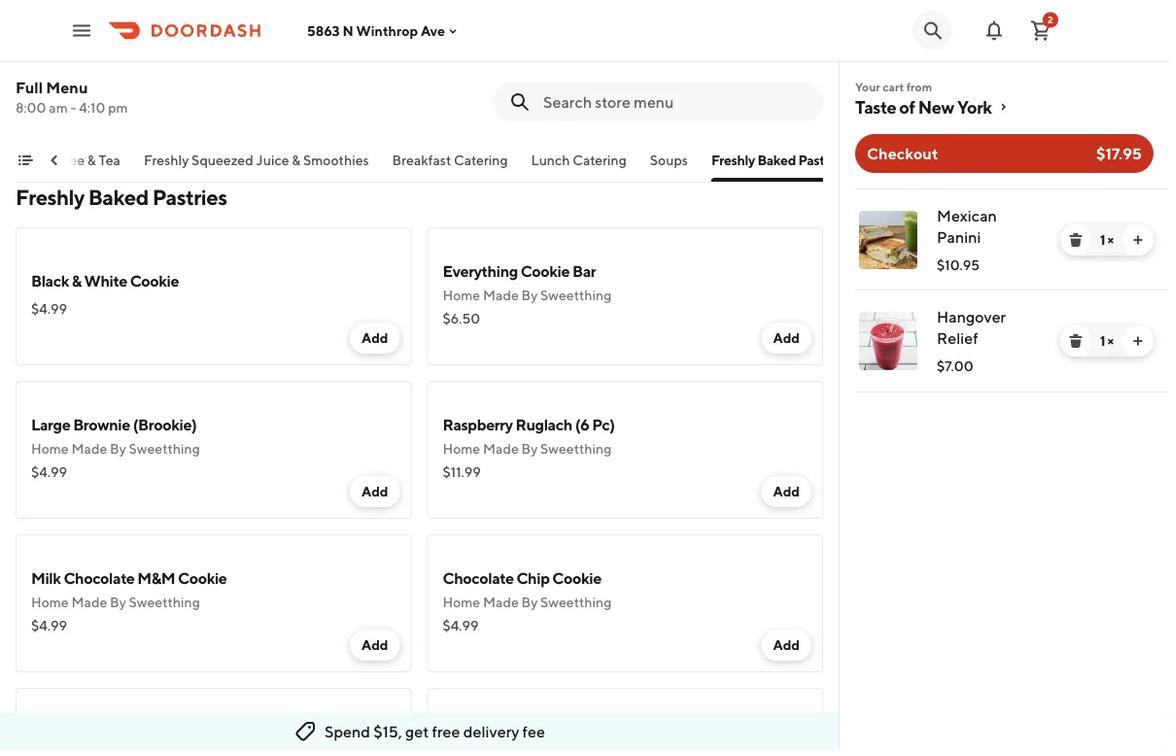 Task type: locate. For each thing, give the bounding box(es) containing it.
2 16 from the left
[[503, 50, 517, 66]]

of
[[900, 96, 915, 117]]

served inside lentil soup (vegan) served in 16 oz cup.
[[443, 50, 487, 66]]

1 vertical spatial bar
[[607, 723, 631, 741]]

× left add one to cart icon
[[1108, 333, 1114, 349]]

2 catering from the left
[[573, 152, 627, 168]]

hangover
[[937, 308, 1006, 326]]

& right "juice"
[[292, 152, 301, 168]]

1 horizontal spatial &
[[88, 152, 97, 168]]

freshly squeezed juice & smoothies
[[144, 152, 370, 168]]

taste of new york
[[856, 96, 992, 117]]

(vegan)
[[523, 25, 578, 43]]

home inside everything cookie bar home made by sweetthing $6.50 add
[[443, 287, 480, 303]]

2 soup from the left
[[485, 25, 521, 43]]

taste
[[856, 96, 897, 117]]

home inside 'chocolate chip cookie home made by sweetthing $4.99 add'
[[443, 595, 480, 611]]

1 served from the left
[[31, 50, 75, 66]]

× left add one to cart image
[[1108, 232, 1114, 248]]

soup right the "noodle"
[[145, 25, 180, 43]]

1 × right remove item from cart image
[[1101, 232, 1114, 248]]

chocolate right milk
[[64, 569, 135, 588]]

cup. for soup
[[125, 50, 151, 66]]

served
[[31, 50, 75, 66], [443, 50, 487, 66]]

chocolate inside 'milk chocolate m&m cookie home made by sweetthing $4.99 add'
[[64, 569, 135, 588]]

2 × from the top
[[1108, 333, 1114, 349]]

by for brownie
[[110, 441, 126, 457]]

scroll menu navigation left image
[[47, 153, 62, 168]]

cookie
[[521, 262, 570, 280], [130, 272, 179, 290], [178, 569, 227, 588], [553, 569, 602, 588], [555, 723, 605, 741]]

add
[[362, 330, 388, 346], [773, 330, 800, 346], [362, 484, 388, 500], [773, 484, 800, 500], [362, 637, 388, 653], [773, 637, 800, 653]]

$4.99
[[31, 73, 67, 89], [31, 301, 67, 317], [31, 464, 67, 480], [31, 618, 67, 634], [443, 618, 479, 634]]

freshly left the squeezed
[[144, 152, 189, 168]]

breakfast catering button
[[393, 151, 509, 182]]

home inside large brownie (brookie) home made by sweetthing $4.99 add
[[31, 441, 69, 457]]

1 right remove item from cart icon
[[1101, 333, 1106, 349]]

1 for mexican panini
[[1101, 232, 1106, 248]]

hangover relief image
[[859, 312, 918, 370]]

breakfast catering
[[393, 152, 509, 168]]

0 horizontal spatial catering
[[455, 152, 509, 168]]

& for black & white cookie
[[72, 272, 81, 290]]

sweetthing inside large brownie (brookie) home made by sweetthing $4.99 add
[[129, 441, 200, 457]]

catering inside breakfast catering button
[[455, 152, 509, 168]]

home for chocolate chip cookie
[[443, 595, 480, 611]]

1 horizontal spatial soup
[[485, 25, 521, 43]]

served inside chicken noodle soup served in 16 oz cup. $4.99
[[31, 50, 75, 66]]

by inside everything cookie bar home made by sweetthing $6.50 add
[[522, 287, 538, 303]]

catering inside lunch catering "button"
[[573, 152, 627, 168]]

Item Search search field
[[543, 91, 808, 113]]

chocolate inside 'chocolate chip cookie home made by sweetthing $4.99 add'
[[443, 569, 514, 588]]

1 horizontal spatial freshly baked pastries
[[712, 152, 847, 168]]

2 1 from the top
[[1101, 333, 1106, 349]]

0 vertical spatial freshly baked pastries
[[712, 152, 847, 168]]

by for chip
[[522, 595, 538, 611]]

served down 'lentil'
[[443, 50, 487, 66]]

cookie inside 'chocolate chip cookie home made by sweetthing $4.99 add'
[[553, 569, 602, 588]]

freshly baked pastries
[[712, 152, 847, 168], [16, 185, 227, 210]]

& right black
[[72, 272, 81, 290]]

oz inside chicken noodle soup served in 16 oz cup. $4.99
[[108, 50, 122, 66]]

menu
[[46, 78, 88, 97]]

0 horizontal spatial &
[[72, 272, 81, 290]]

& inside button
[[88, 152, 97, 168]]

breakfast
[[393, 152, 452, 168]]

1 horizontal spatial oz
[[520, 50, 534, 66]]

in inside lentil soup (vegan) served in 16 oz cup.
[[489, 50, 501, 66]]

cup. down the (vegan)
[[537, 50, 563, 66]]

catering right lunch
[[573, 152, 627, 168]]

1 horizontal spatial freshly
[[144, 152, 189, 168]]

black & white cookie
[[31, 272, 179, 290]]

made inside 'chocolate chip cookie home made by sweetthing $4.99 add'
[[483, 595, 519, 611]]

list
[[840, 189, 1170, 393]]

squeezed
[[192, 152, 254, 168]]

& inside button
[[292, 152, 301, 168]]

$7.00
[[937, 358, 974, 374]]

0 vertical spatial pastries
[[799, 152, 847, 168]]

1
[[1101, 232, 1106, 248], [1101, 333, 1106, 349]]

1 soup from the left
[[145, 25, 180, 43]]

oz inside lentil soup (vegan) served in 16 oz cup.
[[520, 50, 534, 66]]

0 vertical spatial 1 ×
[[1101, 232, 1114, 248]]

coffee
[[42, 152, 85, 168]]

1 vertical spatial ×
[[1108, 333, 1114, 349]]

1 right remove item from cart image
[[1101, 232, 1106, 248]]

white
[[84, 272, 127, 290]]

sweetthing inside 'milk chocolate m&m cookie home made by sweetthing $4.99 add'
[[129, 595, 200, 611]]

5863 n winthrop ave
[[307, 23, 445, 39]]

catering
[[455, 152, 509, 168], [573, 152, 627, 168]]

freshly
[[144, 152, 189, 168], [712, 152, 756, 168], [16, 185, 84, 210]]

sweetthing inside 'chocolate chip cookie home made by sweetthing $4.99 add'
[[541, 595, 612, 611]]

2 cup. from the left
[[537, 50, 563, 66]]

2 horizontal spatial &
[[292, 152, 301, 168]]

oz
[[108, 50, 122, 66], [520, 50, 534, 66]]

soups button
[[651, 151, 689, 182]]

1 horizontal spatial 16
[[503, 50, 517, 66]]

by inside large brownie (brookie) home made by sweetthing $4.99 add
[[110, 441, 126, 457]]

remove item from cart image
[[1068, 232, 1084, 248]]

0 horizontal spatial served
[[31, 50, 75, 66]]

0 horizontal spatial freshly
[[16, 185, 84, 210]]

tea
[[99, 152, 121, 168]]

cup. inside lentil soup (vegan) served in 16 oz cup.
[[537, 50, 563, 66]]

cookie inside 'milk chocolate m&m cookie home made by sweetthing $4.99 add'
[[178, 569, 227, 588]]

baked
[[758, 152, 797, 168], [88, 185, 149, 210]]

catering right the breakfast
[[455, 152, 509, 168]]

add inside the raspberry ruglach (6 pc) home made by sweetthing $11.99 add
[[773, 484, 800, 500]]

16 for noodle
[[92, 50, 105, 66]]

cookie right chip
[[553, 569, 602, 588]]

1 ×
[[1101, 232, 1114, 248], [1101, 333, 1114, 349]]

full
[[16, 78, 43, 97]]

& left tea
[[88, 152, 97, 168]]

large brownie (brookie) home made by sweetthing $4.99 add
[[31, 416, 388, 500]]

2
[[1048, 14, 1054, 25]]

freshly right "soups"
[[712, 152, 756, 168]]

1 × right remove item from cart icon
[[1101, 333, 1114, 349]]

0 vertical spatial bar
[[573, 262, 596, 280]]

free
[[432, 723, 460, 741]]

0 horizontal spatial soup
[[145, 25, 180, 43]]

1 vertical spatial 1 ×
[[1101, 333, 1114, 349]]

1 horizontal spatial catering
[[573, 152, 627, 168]]

0 horizontal spatial oz
[[108, 50, 122, 66]]

bar
[[573, 262, 596, 280], [607, 723, 631, 741]]

& for coffee & tea
[[88, 152, 97, 168]]

2 1 × from the top
[[1101, 333, 1114, 349]]

brownie
[[73, 416, 130, 434]]

pastries down the squeezed
[[152, 185, 227, 210]]

sweetthing
[[541, 287, 612, 303], [129, 441, 200, 457], [541, 441, 612, 457], [129, 595, 200, 611], [541, 595, 612, 611]]

chocolate
[[64, 569, 135, 588], [443, 569, 514, 588]]

0 vertical spatial 1
[[1101, 232, 1106, 248]]

home for large brownie (brookie)
[[31, 441, 69, 457]]

show menu categories image
[[18, 153, 33, 168]]

in inside chicken noodle soup served in 16 oz cup. $4.99
[[78, 50, 89, 66]]

bar inside everything cookie bar home made by sweetthing $6.50 add
[[573, 262, 596, 280]]

16 inside chicken noodle soup served in 16 oz cup. $4.99
[[92, 50, 105, 66]]

made inside the raspberry ruglach (6 pc) home made by sweetthing $11.99 add
[[483, 441, 519, 457]]

$4.99 inside 'milk chocolate m&m cookie home made by sweetthing $4.99 add'
[[31, 618, 67, 634]]

by inside 'milk chocolate m&m cookie home made by sweetthing $4.99 add'
[[110, 595, 126, 611]]

in for noodle
[[78, 50, 89, 66]]

cup. inside chicken noodle soup served in 16 oz cup. $4.99
[[125, 50, 151, 66]]

2 in from the left
[[489, 50, 501, 66]]

16
[[92, 50, 105, 66], [503, 50, 517, 66]]

1 cup. from the left
[[125, 50, 151, 66]]

cup. down the "noodle"
[[125, 50, 151, 66]]

cookie right m&m
[[178, 569, 227, 588]]

0 vertical spatial baked
[[758, 152, 797, 168]]

1 1 from the top
[[1101, 232, 1106, 248]]

1 1 × from the top
[[1101, 232, 1114, 248]]

cookie inside everything cookie bar home made by sweetthing $6.50 add
[[521, 262, 570, 280]]

soup
[[145, 25, 180, 43], [485, 25, 521, 43]]

1 × from the top
[[1108, 232, 1114, 248]]

oz down the (vegan)
[[520, 50, 534, 66]]

home inside the raspberry ruglach (6 pc) home made by sweetthing $11.99 add
[[443, 441, 480, 457]]

ruglach
[[516, 416, 572, 434]]

by for cookie
[[522, 287, 538, 303]]

remove item from cart image
[[1068, 333, 1084, 349]]

mexican panini
[[937, 207, 997, 246]]

1 horizontal spatial cup.
[[537, 50, 563, 66]]

soup right 'lentil'
[[485, 25, 521, 43]]

freshly inside button
[[144, 152, 189, 168]]

served down chicken
[[31, 50, 75, 66]]

1 oz from the left
[[108, 50, 122, 66]]

0 vertical spatial ×
[[1108, 232, 1114, 248]]

&
[[88, 152, 97, 168], [292, 152, 301, 168], [72, 272, 81, 290]]

home
[[443, 287, 480, 303], [31, 441, 69, 457], [443, 441, 480, 457], [31, 595, 69, 611], [443, 595, 480, 611]]

milk
[[31, 569, 61, 588]]

1 vertical spatial baked
[[88, 185, 149, 210]]

1 × for mexican panini
[[1101, 232, 1114, 248]]

chocolate left chip
[[443, 569, 514, 588]]

add button
[[350, 323, 400, 354], [762, 323, 812, 354], [350, 476, 400, 508], [762, 476, 812, 508], [350, 630, 400, 661], [762, 630, 812, 661]]

chicken noodle soup served in 16 oz cup. $4.99
[[31, 25, 180, 89]]

delivery
[[463, 723, 520, 741]]

1 in from the left
[[78, 50, 89, 66]]

0 horizontal spatial freshly baked pastries
[[16, 185, 227, 210]]

1 horizontal spatial served
[[443, 50, 487, 66]]

0 horizontal spatial cup.
[[125, 50, 151, 66]]

2 items, open order cart image
[[1030, 19, 1053, 42]]

add button for milk chocolate m&m cookie
[[350, 630, 400, 661]]

made inside large brownie (brookie) home made by sweetthing $4.99 add
[[71, 441, 107, 457]]

by inside 'chocolate chip cookie home made by sweetthing $4.99 add'
[[522, 595, 538, 611]]

1 vertical spatial 1
[[1101, 333, 1106, 349]]

chip
[[517, 569, 550, 588]]

1 horizontal spatial bar
[[607, 723, 631, 741]]

2 chocolate from the left
[[443, 569, 514, 588]]

york
[[958, 96, 992, 117]]

2 served from the left
[[443, 50, 487, 66]]

1 × for hangover relief
[[1101, 333, 1114, 349]]

oz down the "noodle"
[[108, 50, 122, 66]]

16 inside lentil soup (vegan) served in 16 oz cup.
[[503, 50, 517, 66]]

2 oz from the left
[[520, 50, 534, 66]]

1 16 from the left
[[92, 50, 105, 66]]

0 horizontal spatial pastries
[[152, 185, 227, 210]]

freshly down scroll menu navigation left "image"
[[16, 185, 84, 210]]

by
[[522, 287, 538, 303], [110, 441, 126, 457], [522, 441, 538, 457], [110, 595, 126, 611], [522, 595, 538, 611]]

made for chocolate
[[483, 595, 519, 611]]

0 horizontal spatial chocolate
[[64, 569, 135, 588]]

1 catering from the left
[[455, 152, 509, 168]]

0 horizontal spatial in
[[78, 50, 89, 66]]

1 chocolate from the left
[[64, 569, 135, 588]]

$4.99 inside large brownie (brookie) home made by sweetthing $4.99 add
[[31, 464, 67, 480]]

sweetthing inside everything cookie bar home made by sweetthing $6.50 add
[[541, 287, 612, 303]]

pastries left checkout on the right
[[799, 152, 847, 168]]

1 horizontal spatial in
[[489, 50, 501, 66]]

1 horizontal spatial baked
[[758, 152, 797, 168]]

by inside the raspberry ruglach (6 pc) home made by sweetthing $11.99 add
[[522, 441, 538, 457]]

made inside everything cookie bar home made by sweetthing $6.50 add
[[483, 287, 519, 303]]

chicken
[[31, 25, 88, 43]]

cookie right everything
[[521, 262, 570, 280]]

made
[[483, 287, 519, 303], [71, 441, 107, 457], [483, 441, 519, 457], [71, 595, 107, 611], [483, 595, 519, 611]]

list containing mexican panini
[[840, 189, 1170, 393]]

1 horizontal spatial chocolate
[[443, 569, 514, 588]]

$4.99 inside 'chocolate chip cookie home made by sweetthing $4.99 add'
[[443, 618, 479, 634]]

everything cookie bar home made by sweetthing $6.50 add
[[443, 262, 800, 346]]

juice
[[257, 152, 290, 168]]

notification bell image
[[983, 19, 1006, 42]]

0 horizontal spatial 16
[[92, 50, 105, 66]]

panini
[[937, 228, 981, 246]]

0 horizontal spatial bar
[[573, 262, 596, 280]]

mexican panini image
[[859, 211, 918, 269]]

in for soup
[[489, 50, 501, 66]]



Task type: describe. For each thing, give the bounding box(es) containing it.
get
[[405, 723, 429, 741]]

cookie right "white"
[[130, 272, 179, 290]]

home for everything cookie bar
[[443, 287, 480, 303]]

cookie right fee
[[555, 723, 605, 741]]

2 horizontal spatial freshly
[[712, 152, 756, 168]]

black
[[31, 272, 69, 290]]

catering for breakfast catering
[[455, 152, 509, 168]]

(brookie)
[[133, 416, 197, 434]]

your cart from
[[856, 80, 933, 93]]

mexican
[[937, 207, 997, 225]]

0 horizontal spatial baked
[[88, 185, 149, 210]]

add inside everything cookie bar home made by sweetthing $6.50 add
[[773, 330, 800, 346]]

$4.99 inside chicken noodle soup served in 16 oz cup. $4.99
[[31, 73, 67, 89]]

add one to cart image
[[1131, 333, 1146, 349]]

soup inside lentil soup (vegan) served in 16 oz cup.
[[485, 25, 521, 43]]

lentil soup (vegan) served in 16 oz cup.
[[443, 25, 578, 66]]

$11.99
[[443, 464, 481, 480]]

(6
[[575, 416, 590, 434]]

raspberry
[[443, 416, 513, 434]]

n
[[343, 23, 354, 39]]

add button for black & white cookie
[[350, 323, 400, 354]]

chocolate chip cookie home made by sweetthing $4.99 add
[[443, 569, 800, 653]]

lunch
[[532, 152, 571, 168]]

sweetthing for (brookie)
[[129, 441, 200, 457]]

lunch catering button
[[532, 151, 627, 182]]

am
[[49, 100, 68, 116]]

8:00
[[16, 100, 46, 116]]

spend
[[325, 723, 370, 741]]

fee
[[523, 723, 545, 741]]

served for lentil
[[443, 50, 487, 66]]

add button for raspberry ruglach (6 pc)
[[762, 476, 812, 508]]

large
[[31, 416, 70, 434]]

$10.95
[[937, 257, 980, 273]]

oz for soup
[[520, 50, 534, 66]]

hangover relief
[[937, 308, 1006, 348]]

1 horizontal spatial pastries
[[799, 152, 847, 168]]

sweetthing for bar
[[541, 287, 612, 303]]

coffee & tea
[[42, 152, 121, 168]]

add button for large brownie (brookie)
[[350, 476, 400, 508]]

sweetthing for cookie
[[541, 595, 612, 611]]

new
[[918, 96, 955, 117]]

4:10
[[79, 100, 105, 116]]

winthrop
[[356, 23, 418, 39]]

1 for hangover relief
[[1101, 333, 1106, 349]]

catering for lunch catering
[[573, 152, 627, 168]]

pm
[[108, 100, 128, 116]]

$17.95
[[1097, 144, 1142, 163]]

milk chocolate m&m cookie home made by sweetthing $4.99 add
[[31, 569, 388, 653]]

relief
[[937, 329, 979, 348]]

m&m
[[137, 569, 175, 588]]

1 vertical spatial freshly baked pastries
[[16, 185, 227, 210]]

add inside 'chocolate chip cookie home made by sweetthing $4.99 add'
[[773, 637, 800, 653]]

5863 n winthrop ave button
[[307, 23, 461, 39]]

pretzel
[[503, 723, 553, 741]]

× for hangover relief
[[1108, 333, 1114, 349]]

made for large
[[71, 441, 107, 457]]

$6.50
[[443, 311, 481, 327]]

soups
[[651, 152, 689, 168]]

add inside large brownie (brookie) home made by sweetthing $4.99 add
[[362, 484, 388, 500]]

smoothies
[[304, 152, 370, 168]]

home inside 'milk chocolate m&m cookie home made by sweetthing $4.99 add'
[[31, 595, 69, 611]]

made inside 'milk chocolate m&m cookie home made by sweetthing $4.99 add'
[[71, 595, 107, 611]]

pc)
[[592, 416, 615, 434]]

your
[[856, 80, 881, 93]]

$15,
[[374, 723, 402, 741]]

noodle
[[91, 25, 142, 43]]

× for mexican panini
[[1108, 232, 1114, 248]]

lunch catering
[[532, 152, 627, 168]]

freshly squeezed juice & smoothies button
[[144, 151, 370, 182]]

ave
[[421, 23, 445, 39]]

spend $15, get free delivery fee
[[325, 723, 545, 741]]

caramel
[[443, 723, 501, 741]]

everything
[[443, 262, 518, 280]]

sweetthing inside the raspberry ruglach (6 pc) home made by sweetthing $11.99 add
[[541, 441, 612, 457]]

full menu 8:00 am - 4:10 pm
[[16, 78, 128, 116]]

1 vertical spatial pastries
[[152, 185, 227, 210]]

soup inside chicken noodle soup served in 16 oz cup. $4.99
[[145, 25, 180, 43]]

2 button
[[1022, 11, 1061, 50]]

open menu image
[[70, 19, 93, 42]]

taste of new york link
[[856, 95, 1154, 119]]

checkout
[[867, 144, 939, 163]]

lentil
[[443, 25, 482, 43]]

raspberry ruglach (6 pc) home made by sweetthing $11.99 add
[[443, 416, 800, 500]]

16 for soup
[[503, 50, 517, 66]]

cup. for (vegan)
[[537, 50, 563, 66]]

add button for chocolate chip cookie
[[762, 630, 812, 661]]

coffee & tea button
[[42, 151, 121, 182]]

caramel pretzel cookie bar
[[443, 723, 631, 741]]

served for chicken
[[31, 50, 75, 66]]

made for everything
[[483, 287, 519, 303]]

add inside 'milk chocolate m&m cookie home made by sweetthing $4.99 add'
[[362, 637, 388, 653]]

from
[[907, 80, 933, 93]]

-
[[70, 100, 76, 116]]

add inside add button
[[362, 330, 388, 346]]

5863
[[307, 23, 340, 39]]

add one to cart image
[[1131, 232, 1146, 248]]

add button for everything cookie bar
[[762, 323, 812, 354]]

cart
[[883, 80, 904, 93]]

oz for noodle
[[108, 50, 122, 66]]



Task type: vqa. For each thing, say whether or not it's contained in the screenshot.
the min in the UNDER 30 MIN button
no



